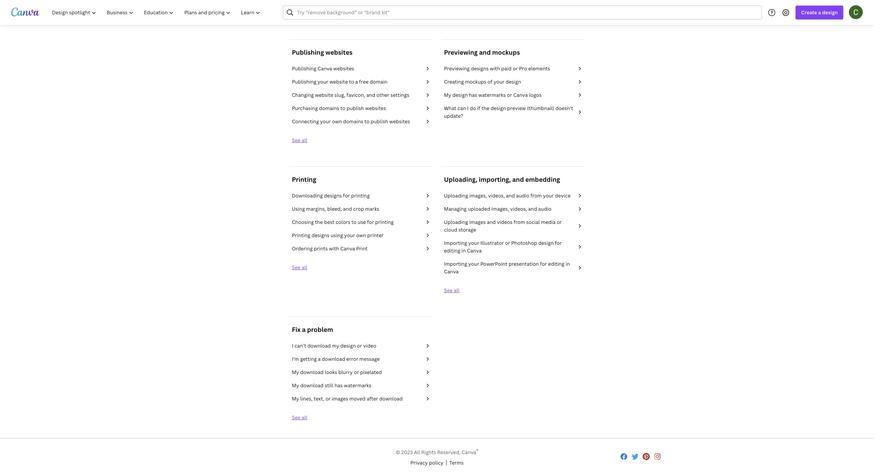 Task type: locate. For each thing, give the bounding box(es) containing it.
1 vertical spatial videos,
[[510, 206, 527, 213]]

1 vertical spatial mockups
[[465, 79, 486, 85]]

1 vertical spatial audio
[[538, 206, 551, 213]]

has right the still
[[335, 383, 343, 389]]

0 vertical spatial printing
[[292, 176, 316, 184]]

mockups up paid
[[492, 48, 520, 57]]

christina overa image
[[849, 5, 863, 19]]

a left free
[[355, 79, 358, 85]]

and left crop
[[343, 206, 352, 213]]

photoshop
[[511, 240, 537, 247]]

1 vertical spatial publishing
[[292, 65, 316, 72]]

in
[[462, 248, 466, 254], [566, 261, 570, 268]]

publishing your website to a free domain
[[292, 79, 387, 85]]

for right use
[[367, 219, 374, 226]]

to left use
[[352, 219, 357, 226]]

your left powerpoint
[[468, 261, 479, 268]]

1 vertical spatial editing
[[548, 261, 564, 268]]

images up storage on the top right of page
[[469, 219, 486, 226]]

uploading, importing, and embedding
[[444, 176, 560, 184]]

problem
[[307, 326, 333, 334]]

see all button
[[292, 137, 307, 144], [292, 265, 307, 271], [444, 288, 459, 294], [292, 415, 307, 422]]

1 horizontal spatial the
[[482, 105, 489, 112]]

importing inside importing your powerpoint presentation for editing in canva
[[444, 261, 467, 268]]

for right presentation
[[540, 261, 547, 268]]

1 vertical spatial has
[[335, 383, 343, 389]]

1 horizontal spatial images,
[[491, 206, 509, 213]]

0 horizontal spatial has
[[335, 383, 343, 389]]

0 horizontal spatial publish
[[347, 105, 364, 112]]

downloading
[[292, 193, 323, 199]]

your
[[318, 79, 328, 85], [494, 79, 504, 85], [320, 118, 331, 125], [543, 193, 554, 199], [344, 232, 355, 239], [468, 240, 479, 247], [468, 261, 479, 268]]

downloading designs for printing link
[[292, 192, 430, 200]]

to
[[349, 79, 354, 85], [340, 105, 345, 112], [365, 118, 370, 125], [352, 219, 357, 226]]

my
[[444, 92, 451, 98], [292, 370, 299, 376], [292, 383, 299, 389], [292, 396, 299, 403]]

video
[[363, 343, 376, 350]]

websites up publishing your website to a free domain
[[333, 65, 354, 72]]

uploading for uploading images and videos from social media or cloud storage
[[444, 219, 468, 226]]

0 vertical spatial publishing
[[292, 48, 324, 57]]

a right "getting"
[[318, 356, 321, 363]]

design down media
[[538, 240, 554, 247]]

videos, inside uploading images, videos, and audio from your device link
[[488, 193, 505, 199]]

publishing up publishing canva websites
[[292, 48, 324, 57]]

changing
[[292, 92, 314, 98]]

uploading images, videos, and audio from your device link
[[444, 192, 582, 200]]

1 vertical spatial previewing
[[444, 65, 470, 72]]

1 previewing from the top
[[444, 48, 478, 57]]

1 printing from the top
[[292, 176, 316, 184]]

website left slug, on the left top of page
[[315, 92, 333, 98]]

publishing
[[292, 48, 324, 57], [292, 65, 316, 72], [292, 79, 316, 85]]

0 vertical spatial from
[[531, 193, 542, 199]]

1 vertical spatial domains
[[343, 118, 363, 125]]

editing right presentation
[[548, 261, 564, 268]]

connecting your own domains to publish websites link
[[292, 118, 430, 126]]

1 vertical spatial designs
[[324, 193, 342, 199]]

or inside importing your illustrator or photoshop design for editing in canva
[[505, 240, 510, 247]]

Try "remove background" or "brand kit" search field
[[297, 6, 758, 19]]

design right create
[[822, 9, 838, 16]]

all
[[414, 450, 420, 456]]

for
[[343, 193, 350, 199], [367, 219, 374, 226], [555, 240, 562, 247], [540, 261, 547, 268]]

design right my
[[340, 343, 356, 350]]

changing website slug, favicon, and other settings
[[292, 92, 409, 98]]

0 horizontal spatial videos,
[[488, 193, 505, 199]]

powerpoint
[[480, 261, 507, 268]]

uploaded
[[468, 206, 490, 213]]

domains down slug, on the left top of page
[[319, 105, 339, 112]]

websites down other
[[365, 105, 386, 112]]

0 vertical spatial own
[[332, 118, 342, 125]]

printing designs using your own printer
[[292, 232, 384, 239]]

mockups left of at right
[[465, 79, 486, 85]]

0 horizontal spatial in
[[462, 248, 466, 254]]

1 vertical spatial from
[[514, 219, 525, 226]]

publishing for publishing canva websites
[[292, 65, 316, 72]]

with left paid
[[490, 65, 500, 72]]

choosing the best colors to use for printing
[[292, 219, 394, 226]]

1 horizontal spatial publish
[[371, 118, 388, 125]]

editing inside importing your illustrator or photoshop design for editing in canva
[[444, 248, 460, 254]]

download up lines, on the left
[[300, 383, 324, 389]]

2 vertical spatial publishing
[[292, 79, 316, 85]]

images,
[[469, 193, 487, 199], [491, 206, 509, 213]]

connecting your own domains to publish websites
[[292, 118, 410, 125]]

design
[[822, 9, 838, 16], [506, 79, 521, 85], [452, 92, 468, 98], [491, 105, 506, 112], [538, 240, 554, 247], [340, 343, 356, 350]]

and left 'videos'
[[487, 219, 496, 226]]

0 vertical spatial i
[[467, 105, 469, 112]]

all
[[302, 137, 307, 144], [302, 265, 307, 271], [454, 288, 459, 294], [302, 415, 307, 422]]

see all button for printing
[[292, 265, 307, 271]]

0 horizontal spatial watermarks
[[344, 383, 371, 389]]

the right if
[[482, 105, 489, 112]]

1 importing from the top
[[444, 240, 467, 247]]

your right of at right
[[494, 79, 504, 85]]

audio up media
[[538, 206, 551, 213]]

0 horizontal spatial from
[[514, 219, 525, 226]]

2 importing from the top
[[444, 261, 467, 268]]

printing up downloading
[[292, 176, 316, 184]]

see for publishing websites
[[292, 137, 301, 144]]

managing
[[444, 206, 467, 213]]

designs up prints
[[312, 232, 329, 239]]

1 horizontal spatial in
[[566, 261, 570, 268]]

i
[[467, 105, 469, 112], [292, 343, 293, 350]]

terms link
[[449, 460, 464, 467]]

text,
[[314, 396, 324, 403]]

uploading inside uploading images and videos from social media or cloud storage
[[444, 219, 468, 226]]

®
[[476, 449, 478, 454]]

0 vertical spatial designs
[[471, 65, 489, 72]]

previewing designs with paid or pro elements
[[444, 65, 550, 72]]

all for uploading, importing, and embedding
[[454, 288, 459, 294]]

1 vertical spatial printing
[[292, 232, 310, 239]]

images, up 'videos'
[[491, 206, 509, 213]]

1 horizontal spatial i
[[467, 105, 469, 112]]

0 horizontal spatial domains
[[319, 105, 339, 112]]

1 vertical spatial images
[[332, 396, 348, 403]]

printing up ordering
[[292, 232, 310, 239]]

1 vertical spatial own
[[356, 232, 366, 239]]

0 horizontal spatial mockups
[[465, 79, 486, 85]]

1 horizontal spatial from
[[531, 193, 542, 199]]

download
[[307, 343, 331, 350], [322, 356, 345, 363], [300, 370, 324, 376], [300, 383, 324, 389], [379, 396, 403, 403]]

1 vertical spatial importing
[[444, 261, 467, 268]]

1 vertical spatial the
[[315, 219, 323, 226]]

images down my download still has watermarks
[[332, 396, 348, 403]]

1 horizontal spatial editing
[[548, 261, 564, 268]]

create
[[801, 9, 817, 16]]

mockups inside "link"
[[465, 79, 486, 85]]

0 horizontal spatial the
[[315, 219, 323, 226]]

watermarks down of at right
[[478, 92, 506, 98]]

designs up bleed,
[[324, 193, 342, 199]]

1 horizontal spatial audio
[[538, 206, 551, 213]]

printing up printer on the left of page
[[375, 219, 394, 226]]

own down choosing the best colors to use for printing link in the top of the page
[[356, 232, 366, 239]]

audio up managing uploaded images, videos, and audio link
[[516, 193, 529, 199]]

my design has watermarks or canva logos link
[[444, 91, 582, 99]]

with right prints
[[329, 246, 339, 252]]

editing down cloud
[[444, 248, 460, 254]]

0 horizontal spatial editing
[[444, 248, 460, 254]]

uploading images and videos from social media or cloud storage link
[[444, 219, 582, 234]]

has up do
[[469, 92, 477, 98]]

publish down favicon,
[[347, 105, 364, 112]]

and up social
[[528, 206, 537, 213]]

doesn't
[[556, 105, 573, 112]]

importing your illustrator or photoshop design for editing in canva link
[[444, 240, 582, 255]]

creating
[[444, 79, 464, 85]]

0 vertical spatial publish
[[347, 105, 364, 112]]

printing up crop
[[351, 193, 370, 199]]

0 horizontal spatial with
[[329, 246, 339, 252]]

managing uploaded images, videos, and audio
[[444, 206, 551, 213]]

uploading
[[444, 193, 468, 199], [444, 219, 468, 226]]

publishing down publishing websites
[[292, 65, 316, 72]]

importing inside importing your illustrator or photoshop design for editing in canva
[[444, 240, 467, 247]]

0 horizontal spatial images,
[[469, 193, 487, 199]]

i left do
[[467, 105, 469, 112]]

uploading up managing
[[444, 193, 468, 199]]

0 vertical spatial images
[[469, 219, 486, 226]]

or right the text,
[[326, 396, 331, 403]]

1 horizontal spatial mockups
[[492, 48, 520, 57]]

design inside importing your illustrator or photoshop design for editing in canva
[[538, 240, 554, 247]]

2 uploading from the top
[[444, 219, 468, 226]]

a
[[818, 9, 821, 16], [355, 79, 358, 85], [302, 326, 306, 334], [318, 356, 321, 363]]

the
[[482, 105, 489, 112], [315, 219, 323, 226]]

to down purchasing domains to publish websites link
[[365, 118, 370, 125]]

1 horizontal spatial has
[[469, 92, 477, 98]]

0 horizontal spatial printing
[[351, 193, 370, 199]]

2 printing from the top
[[292, 232, 310, 239]]

or right blurry
[[354, 370, 359, 376]]

1 horizontal spatial watermarks
[[478, 92, 506, 98]]

2 previewing from the top
[[444, 65, 470, 72]]

see
[[292, 137, 301, 144], [292, 265, 301, 271], [444, 288, 453, 294], [292, 415, 301, 422]]

my lines, text, or images moved after download link
[[292, 396, 430, 403]]

0 vertical spatial in
[[462, 248, 466, 254]]

your down 'purchasing domains to publish websites'
[[320, 118, 331, 125]]

connecting
[[292, 118, 319, 125]]

looks
[[325, 370, 337, 376]]

1 horizontal spatial with
[[490, 65, 500, 72]]

see all button for fix a problem
[[292, 415, 307, 422]]

and up previewing designs with paid or pro elements
[[479, 48, 491, 57]]

uploading up cloud
[[444, 219, 468, 226]]

a right create
[[818, 9, 821, 16]]

canva inside © 2023 all rights reserved, canva ®
[[462, 450, 476, 456]]

0 vertical spatial mockups
[[492, 48, 520, 57]]

choosing
[[292, 219, 314, 226]]

pixelated
[[360, 370, 382, 376]]

your inside importing your powerpoint presentation for editing in canva
[[468, 261, 479, 268]]

my design has watermarks or canva logos
[[444, 92, 542, 98]]

own down 'purchasing domains to publish websites'
[[332, 118, 342, 125]]

designs
[[471, 65, 489, 72], [324, 193, 342, 199], [312, 232, 329, 239]]

images, up 'uploaded'
[[469, 193, 487, 199]]

the left best at left top
[[315, 219, 323, 226]]

from left social
[[514, 219, 525, 226]]

i'm getting a download error message
[[292, 356, 380, 363]]

my for my download looks blurry or pixelated
[[292, 370, 299, 376]]

or
[[513, 65, 518, 72], [507, 92, 512, 98], [557, 219, 562, 226], [505, 240, 510, 247], [357, 343, 362, 350], [354, 370, 359, 376], [326, 396, 331, 403]]

error
[[346, 356, 358, 363]]

website
[[330, 79, 348, 85], [315, 92, 333, 98]]

all for printing
[[302, 265, 307, 271]]

moved
[[349, 396, 366, 403]]

top level navigation element
[[47, 6, 266, 20]]

publish
[[347, 105, 364, 112], [371, 118, 388, 125]]

1 vertical spatial in
[[566, 261, 570, 268]]

1 horizontal spatial domains
[[343, 118, 363, 125]]

audio
[[516, 193, 529, 199], [538, 206, 551, 213]]

1 vertical spatial uploading
[[444, 219, 468, 226]]

watermarks up the moved
[[344, 383, 371, 389]]

1 publishing from the top
[[292, 48, 324, 57]]

0 vertical spatial editing
[[444, 248, 460, 254]]

for down media
[[555, 240, 562, 247]]

to down slug, on the left top of page
[[340, 105, 345, 112]]

videos, up managing uploaded images, videos, and audio
[[488, 193, 505, 199]]

videos, down uploading images, videos, and audio from your device link
[[510, 206, 527, 213]]

1 uploading from the top
[[444, 193, 468, 199]]

0 vertical spatial importing
[[444, 240, 467, 247]]

1 horizontal spatial images
[[469, 219, 486, 226]]

see for uploading, importing, and embedding
[[444, 288, 453, 294]]

1 horizontal spatial printing
[[375, 219, 394, 226]]

my
[[332, 343, 339, 350]]

0 vertical spatial videos,
[[488, 193, 505, 199]]

i left can't
[[292, 343, 293, 350]]

create a design
[[801, 9, 838, 16]]

download down problem
[[307, 343, 331, 350]]

2 publishing from the top
[[292, 65, 316, 72]]

0 vertical spatial the
[[482, 105, 489, 112]]

3 publishing from the top
[[292, 79, 316, 85]]

uploading inside uploading images, videos, and audio from your device link
[[444, 193, 468, 199]]

publishing for publishing websites
[[292, 48, 324, 57]]

publishing up changing
[[292, 79, 316, 85]]

0 horizontal spatial audio
[[516, 193, 529, 199]]

videos,
[[488, 193, 505, 199], [510, 206, 527, 213]]

websites up publishing canva websites
[[326, 48, 352, 57]]

your inside "link"
[[494, 79, 504, 85]]

your down storage on the top right of page
[[468, 240, 479, 247]]

choosing the best colors to use for printing link
[[292, 219, 430, 226]]

see all button for uploading, importing, and embedding
[[444, 288, 459, 294]]

publish down purchasing domains to publish websites link
[[371, 118, 388, 125]]

your inside importing your illustrator or photoshop design for editing in canva
[[468, 240, 479, 247]]

0 horizontal spatial own
[[332, 118, 342, 125]]

importing
[[444, 240, 467, 247], [444, 261, 467, 268]]

domains
[[319, 105, 339, 112], [343, 118, 363, 125]]

privacy
[[410, 460, 428, 467]]

or right illustrator at right
[[505, 240, 510, 247]]

0 horizontal spatial i
[[292, 343, 293, 350]]

ordering prints with canva print link
[[292, 245, 430, 253]]

from down embedding
[[531, 193, 542, 199]]

1 horizontal spatial videos,
[[510, 206, 527, 213]]

download right after on the bottom
[[379, 396, 403, 403]]

embedding
[[525, 176, 560, 184]]

purchasing
[[292, 105, 318, 112]]

importing your powerpoint presentation for editing in canva
[[444, 261, 570, 275]]

design down previewing designs with paid or pro elements link
[[506, 79, 521, 85]]

0 vertical spatial previewing
[[444, 48, 478, 57]]

margins,
[[306, 206, 326, 213]]

design inside dropdown button
[[822, 9, 838, 16]]

0 vertical spatial uploading
[[444, 193, 468, 199]]

or right media
[[557, 219, 562, 226]]

0 horizontal spatial images
[[332, 396, 348, 403]]

0 vertical spatial with
[[490, 65, 500, 72]]

managing uploaded images, videos, and audio link
[[444, 206, 582, 213]]

design down 'my design has watermarks or canva logos'
[[491, 105, 506, 112]]

or left video
[[357, 343, 362, 350]]

download down "getting"
[[300, 370, 324, 376]]

websites
[[326, 48, 352, 57], [333, 65, 354, 72], [365, 105, 386, 112], [389, 118, 410, 125]]

importing for canva
[[444, 261, 467, 268]]

designs up creating mockups of your design
[[471, 65, 489, 72]]

website up slug, on the left top of page
[[330, 79, 348, 85]]

1 vertical spatial printing
[[375, 219, 394, 226]]

1 vertical spatial with
[[329, 246, 339, 252]]

all for publishing websites
[[302, 137, 307, 144]]

domains down purchasing domains to publish websites link
[[343, 118, 363, 125]]



Task type: vqa. For each thing, say whether or not it's contained in the screenshot.


Task type: describe. For each thing, give the bounding box(es) containing it.
publishing your website to a free domain link
[[292, 78, 430, 86]]

print
[[356, 246, 368, 252]]

my for my lines, text, or images moved after download
[[292, 396, 299, 403]]

i'm
[[292, 356, 299, 363]]

using margins, bleed, and crop marks link
[[292, 206, 430, 213]]

with for designs
[[490, 65, 500, 72]]

getting
[[300, 356, 317, 363]]

0 vertical spatial website
[[330, 79, 348, 85]]

creating mockups of your design link
[[444, 78, 582, 86]]

best
[[324, 219, 334, 226]]

privacy policy link
[[410, 460, 443, 467]]

i can't download my design or video
[[292, 343, 376, 350]]

previewing designs with paid or pro elements link
[[444, 65, 582, 73]]

using
[[331, 232, 343, 239]]

from inside uploading images and videos from social media or cloud storage
[[514, 219, 525, 226]]

importing for editing
[[444, 240, 467, 247]]

my download still has watermarks
[[292, 383, 371, 389]]

my lines, text, or images moved after download
[[292, 396, 403, 403]]

if
[[477, 105, 480, 112]]

ordering
[[292, 246, 313, 252]]

1 horizontal spatial own
[[356, 232, 366, 239]]

(thumbnail)
[[527, 105, 554, 112]]

0 vertical spatial printing
[[351, 193, 370, 199]]

crop
[[353, 206, 364, 213]]

media
[[541, 219, 556, 226]]

i inside what can i do if the design preview (thumbnail) doesn't update?
[[467, 105, 469, 112]]

downloading designs for printing
[[292, 193, 370, 199]]

favicon,
[[347, 92, 365, 98]]

publishing websites
[[292, 48, 352, 57]]

uploading,
[[444, 176, 477, 184]]

uploading for uploading images, videos, and audio from your device
[[444, 193, 468, 199]]

uploading images and videos from social media or cloud storage
[[444, 219, 562, 233]]

printing for printing designs using your own printer
[[292, 232, 310, 239]]

1 vertical spatial images,
[[491, 206, 509, 213]]

device
[[555, 193, 571, 199]]

in inside importing your illustrator or photoshop design for editing in canva
[[462, 248, 466, 254]]

purchasing domains to publish websites link
[[292, 105, 430, 112]]

for inside importing your illustrator or photoshop design for editing in canva
[[555, 240, 562, 247]]

0 vertical spatial watermarks
[[478, 92, 506, 98]]

bleed,
[[327, 206, 342, 213]]

canva inside importing your illustrator or photoshop design for editing in canva
[[467, 248, 482, 254]]

storage
[[459, 227, 476, 233]]

1 vertical spatial publish
[[371, 118, 388, 125]]

marks
[[365, 206, 379, 213]]

my download looks blurry or pixelated link
[[292, 369, 430, 377]]

publishing canva websites link
[[292, 65, 430, 73]]

domain
[[370, 79, 387, 85]]

1 vertical spatial website
[[315, 92, 333, 98]]

see all button for publishing websites
[[292, 137, 307, 144]]

see all for publishing websites
[[292, 137, 307, 144]]

policy
[[429, 460, 443, 467]]

update?
[[444, 113, 463, 119]]

my for my download still has watermarks
[[292, 383, 299, 389]]

or down the creating mockups of your design "link"
[[507, 92, 512, 98]]

my for my design has watermarks or canva logos
[[444, 92, 451, 98]]

importing,
[[479, 176, 511, 184]]

printing for printing
[[292, 176, 316, 184]]

other
[[377, 92, 389, 98]]

pro
[[519, 65, 527, 72]]

1 vertical spatial i
[[292, 343, 293, 350]]

all for fix a problem
[[302, 415, 307, 422]]

previewing and mockups
[[444, 48, 520, 57]]

creating mockups of your design
[[444, 79, 521, 85]]

0 vertical spatial domains
[[319, 105, 339, 112]]

your right using
[[344, 232, 355, 239]]

can
[[458, 105, 466, 112]]

cloud
[[444, 227, 457, 233]]

the inside choosing the best colors to use for printing link
[[315, 219, 323, 226]]

using
[[292, 206, 305, 213]]

my download looks blurry or pixelated
[[292, 370, 382, 376]]

see for fix a problem
[[292, 415, 301, 422]]

changing website slug, favicon, and other settings link
[[292, 91, 430, 99]]

after
[[367, 396, 378, 403]]

see all for fix a problem
[[292, 415, 307, 422]]

message
[[359, 356, 380, 363]]

your left device
[[543, 193, 554, 199]]

and left other
[[366, 92, 375, 98]]

social
[[526, 219, 540, 226]]

videos, inside managing uploaded images, videos, and audio link
[[510, 206, 527, 213]]

previewing for previewing and mockups
[[444, 48, 478, 57]]

to left free
[[349, 79, 354, 85]]

in inside importing your powerpoint presentation for editing in canva
[[566, 261, 570, 268]]

editing inside importing your powerpoint presentation for editing in canva
[[548, 261, 564, 268]]

and up uploading images, videos, and audio from your device link
[[512, 176, 524, 184]]

0 vertical spatial has
[[469, 92, 477, 98]]

publishing for publishing your website to a free domain
[[292, 79, 316, 85]]

design inside what can i do if the design preview (thumbnail) doesn't update?
[[491, 105, 506, 112]]

for up using margins, bleed, and crop marks
[[343, 193, 350, 199]]

paid
[[501, 65, 512, 72]]

previewing for previewing designs with paid or pro elements
[[444, 65, 470, 72]]

rights
[[421, 450, 436, 456]]

2 vertical spatial designs
[[312, 232, 329, 239]]

download down i can't download my design or video
[[322, 356, 345, 363]]

i can't download my design or video link
[[292, 343, 430, 350]]

free
[[359, 79, 369, 85]]

can't
[[295, 343, 306, 350]]

a inside dropdown button
[[818, 9, 821, 16]]

use
[[358, 219, 366, 226]]

reserved,
[[437, 450, 460, 456]]

colors
[[336, 219, 350, 226]]

printer
[[367, 232, 384, 239]]

your down publishing canva websites
[[318, 79, 328, 85]]

blurry
[[338, 370, 353, 376]]

do
[[470, 105, 476, 112]]

or inside uploading images and videos from social media or cloud storage
[[557, 219, 562, 226]]

designs for previewing and mockups
[[471, 65, 489, 72]]

of
[[488, 79, 492, 85]]

presentation
[[509, 261, 539, 268]]

fix a problem
[[292, 326, 333, 334]]

uploading images, videos, and audio from your device
[[444, 193, 571, 199]]

for inside importing your powerpoint presentation for editing in canva
[[540, 261, 547, 268]]

canva inside importing your powerpoint presentation for editing in canva
[[444, 269, 459, 275]]

see for printing
[[292, 265, 301, 271]]

privacy policy
[[410, 460, 443, 467]]

fix
[[292, 326, 301, 334]]

settings
[[391, 92, 409, 98]]

ordering prints with canva print
[[292, 246, 368, 252]]

design up can
[[452, 92, 468, 98]]

prints
[[314, 246, 328, 252]]

videos
[[497, 219, 513, 226]]

what can i do if the design preview (thumbnail) doesn't update? link
[[444, 105, 582, 120]]

and up managing uploaded images, videos, and audio link
[[506, 193, 515, 199]]

2023
[[401, 450, 413, 456]]

a right fix on the left bottom
[[302, 326, 306, 334]]

see all for uploading, importing, and embedding
[[444, 288, 459, 294]]

see all for printing
[[292, 265, 307, 271]]

designs for printing
[[324, 193, 342, 199]]

terms
[[449, 460, 464, 467]]

images inside uploading images and videos from social media or cloud storage
[[469, 219, 486, 226]]

the inside what can i do if the design preview (thumbnail) doesn't update?
[[482, 105, 489, 112]]

slug,
[[334, 92, 345, 98]]

and inside uploading images and videos from social media or cloud storage
[[487, 219, 496, 226]]

with for prints
[[329, 246, 339, 252]]

websites down settings
[[389, 118, 410, 125]]

publishing canva websites
[[292, 65, 354, 72]]

design inside "link"
[[506, 79, 521, 85]]

preview
[[507, 105, 526, 112]]

1 vertical spatial watermarks
[[344, 383, 371, 389]]

©
[[396, 450, 400, 456]]

0 vertical spatial images,
[[469, 193, 487, 199]]

from inside uploading images, videos, and audio from your device link
[[531, 193, 542, 199]]

0 vertical spatial audio
[[516, 193, 529, 199]]

printing designs using your own printer link
[[292, 232, 430, 240]]

or left pro
[[513, 65, 518, 72]]



